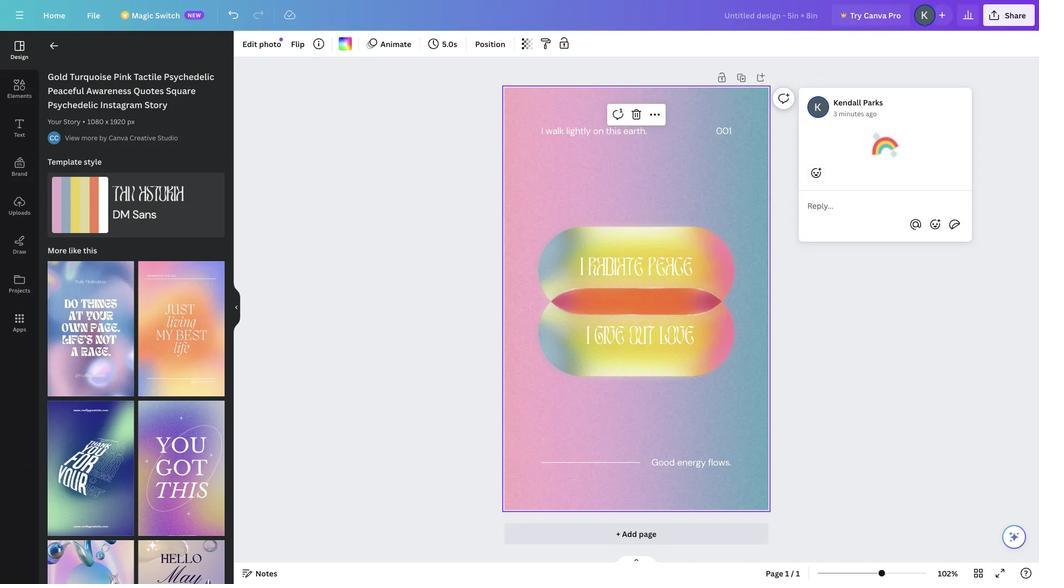 Task type: locate. For each thing, give the bounding box(es) containing it.
i left the radiate
[[580, 258, 583, 283]]

0 horizontal spatial canva
[[109, 133, 128, 142]]

studio
[[157, 133, 178, 142]]

blue and pink 3d holographic chrome y2k hello may butterfly instagram story image
[[138, 541, 225, 584]]

2 horizontal spatial 1
[[796, 569, 800, 579]]

template
[[48, 157, 82, 167]]

this right like at the top left of the page
[[83, 245, 97, 256]]

no color image
[[339, 37, 352, 50]]

1 horizontal spatial story
[[145, 99, 167, 111]]

good
[[651, 457, 675, 469]]

minutes
[[839, 109, 864, 118]]

5.0s button
[[425, 35, 462, 52]]

canva inside button
[[864, 10, 887, 20]]

this
[[606, 125, 621, 137], [83, 245, 97, 256]]

i left give
[[586, 326, 589, 351]]

edit
[[242, 39, 257, 49]]

1 vertical spatial i
[[580, 258, 583, 283]]

orange pink textured gradient motivational quote instagram story image
[[138, 261, 225, 397]]

1 horizontal spatial psychedelic
[[164, 71, 214, 83]]

projects
[[9, 287, 30, 294]]

page
[[766, 569, 783, 579]]

1 vertical spatial canva
[[109, 133, 128, 142]]

canva
[[864, 10, 887, 20], [109, 133, 128, 142]]

/
[[791, 569, 794, 579]]

give
[[594, 326, 624, 351]]

try canva pro
[[850, 10, 901, 20]]

awareness
[[86, 85, 131, 97]]

0 horizontal spatial i
[[541, 125, 543, 137]]

1 horizontal spatial 1
[[785, 569, 789, 579]]

1 horizontal spatial i
[[580, 258, 583, 283]]

design button
[[0, 31, 39, 70]]

i give out love
[[586, 326, 694, 351]]

psychedelic
[[164, 71, 214, 83], [48, 99, 98, 111]]

pastel and white retro gradient quote instagram story image
[[138, 401, 225, 536]]

blue and pink 3d holographic chrome y2k hello may butterfly instagram story group
[[138, 534, 225, 584]]

side panel tab list
[[0, 31, 39, 343]]

x
[[105, 117, 109, 126]]

new
[[188, 11, 201, 19]]

magic switch
[[132, 10, 180, 20]]

1 right /
[[796, 569, 800, 579]]

template style
[[48, 157, 102, 167]]

story down quotes
[[145, 99, 167, 111]]

earth.
[[623, 125, 647, 137]]

walk
[[546, 125, 564, 137]]

1 vertical spatial this
[[83, 245, 97, 256]]

0 horizontal spatial story
[[63, 117, 80, 126]]

apps button
[[0, 304, 39, 343]]

0 vertical spatial canva
[[864, 10, 887, 20]]

psychedelic down peaceful
[[48, 99, 98, 111]]

1 horizontal spatial this
[[606, 125, 621, 137]]

file
[[87, 10, 100, 20]]

view more by canva creative studio
[[65, 133, 178, 142]]

canva assistant image
[[1008, 531, 1021, 544]]

0 vertical spatial this
[[606, 125, 621, 137]]

kendall parks list
[[799, 88, 976, 277]]

i
[[541, 125, 543, 137], [580, 258, 583, 283], [586, 326, 589, 351]]

i for i walk lightly on this earth.
[[541, 125, 543, 137]]

projects button
[[0, 265, 39, 304]]

0 horizontal spatial 1
[[620, 107, 622, 114]]

turquoise
[[70, 71, 112, 83]]

dm
[[113, 207, 130, 222]]

i for i give out love
[[586, 326, 589, 351]]

apps
[[13, 326, 26, 333]]

position
[[475, 39, 505, 49]]

1 vertical spatial story
[[63, 117, 80, 126]]

brand
[[12, 170, 27, 177]]

magic
[[132, 10, 153, 20]]

elements button
[[0, 70, 39, 109]]

tan astoria dm sans
[[113, 186, 184, 222]]

canva right try
[[864, 10, 887, 20]]

canva right by at the top of the page
[[109, 133, 128, 142]]

1080 x 1920 px
[[87, 117, 135, 126]]

this right 'on' at the right of the page
[[606, 125, 621, 137]]

add
[[622, 529, 637, 539]]

1 vertical spatial psychedelic
[[48, 99, 98, 111]]

notes button
[[238, 565, 282, 582]]

new image
[[279, 38, 283, 41]]

1 left /
[[785, 569, 789, 579]]

uploads button
[[0, 187, 39, 226]]

2 horizontal spatial i
[[586, 326, 589, 351]]

switch
[[155, 10, 180, 20]]

1 horizontal spatial canva
[[864, 10, 887, 20]]

1 up i walk lightly on this earth. on the top right of page
[[620, 107, 622, 114]]

notes
[[255, 569, 277, 579]]

elements
[[7, 92, 32, 99]]

0 vertical spatial i
[[541, 125, 543, 137]]

001
[[716, 125, 731, 137]]

i left walk
[[541, 125, 543, 137]]

position button
[[471, 35, 510, 52]]

psychedelic up square
[[164, 71, 214, 83]]

2 vertical spatial i
[[586, 326, 589, 351]]

0 vertical spatial story
[[145, 99, 167, 111]]

edit photo
[[242, 39, 281, 49]]

story
[[145, 99, 167, 111], [63, 117, 80, 126]]

story up "view"
[[63, 117, 80, 126]]

more like this
[[48, 245, 97, 256]]

5.0s
[[442, 39, 457, 49]]

+
[[616, 529, 620, 539]]

i radiate peace
[[580, 258, 692, 283]]



Task type: describe. For each thing, give the bounding box(es) containing it.
px
[[127, 117, 135, 126]]

gold
[[48, 71, 68, 83]]

102% button
[[930, 565, 965, 582]]

like
[[69, 245, 81, 256]]

by
[[99, 133, 107, 142]]

1080
[[87, 117, 104, 126]]

out
[[629, 326, 655, 351]]

animate button
[[363, 35, 416, 52]]

energy
[[677, 457, 706, 469]]

draw button
[[0, 226, 39, 265]]

home
[[43, 10, 65, 20]]

sans
[[132, 207, 156, 222]]

page 1 / 1
[[766, 569, 800, 579]]

file button
[[78, 4, 109, 26]]

tactile
[[134, 71, 162, 83]]

your
[[48, 117, 62, 126]]

i for i radiate peace
[[580, 258, 583, 283]]

creative
[[130, 133, 156, 142]]

canva creative studio image
[[48, 132, 61, 144]]

Reply draft. Add a reply or @mention. text field
[[807, 200, 963, 212]]

canva inside button
[[109, 133, 128, 142]]

green blue grainy gradient thank you instagram story group
[[48, 395, 134, 536]]

view
[[65, 133, 80, 142]]

text button
[[0, 109, 39, 148]]

draw
[[13, 248, 26, 255]]

gold turquoise pink tactile psychedelic peaceful awareness quotes square psychedelic instagram story
[[48, 71, 214, 111]]

+ add page button
[[504, 523, 769, 545]]

blue pink minimalist gradient quote instagram story image
[[48, 261, 134, 397]]

brand button
[[0, 148, 39, 187]]

expressing gratitude image
[[872, 132, 898, 158]]

flip button
[[287, 35, 309, 52]]

pink
[[114, 71, 132, 83]]

1 inside 1 button
[[620, 107, 622, 114]]

+ add page
[[616, 529, 657, 539]]

peace
[[648, 258, 692, 283]]

square
[[166, 85, 196, 97]]

flows.
[[708, 457, 731, 469]]

green blue grainy gradient thank you instagram story image
[[48, 401, 134, 536]]

ago
[[866, 109, 877, 118]]

pastel and white retro gradient quote instagram story group
[[138, 395, 225, 536]]

102%
[[938, 569, 958, 579]]

view more by canva creative studio button
[[65, 133, 178, 143]]

main menu bar
[[0, 0, 1039, 31]]

Design title text field
[[716, 4, 827, 26]]

on
[[593, 125, 604, 137]]

try canva pro button
[[832, 4, 910, 26]]

hide image
[[233, 282, 240, 334]]

radiate
[[588, 258, 643, 283]]

flip
[[291, 39, 305, 49]]

story inside gold turquoise pink tactile psychedelic peaceful awareness quotes square psychedelic instagram story
[[145, 99, 167, 111]]

design
[[11, 53, 28, 60]]

peaceful
[[48, 85, 84, 97]]

tan
[[113, 186, 135, 207]]

more
[[81, 133, 98, 142]]

uploads
[[9, 209, 30, 216]]

animate
[[380, 39, 411, 49]]

show pages image
[[610, 555, 662, 564]]

blue pink minimalist gradient quote instagram story group
[[48, 255, 134, 397]]

edit photo button
[[238, 35, 286, 52]]

pink holographic hello june instagram story image
[[48, 541, 134, 584]]

0 vertical spatial psychedelic
[[164, 71, 214, 83]]

lightly
[[566, 125, 591, 137]]

orange pink textured gradient motivational quote instagram story group
[[138, 255, 225, 397]]

1920
[[110, 117, 126, 126]]

style
[[84, 157, 102, 167]]

photo
[[259, 39, 281, 49]]

more
[[48, 245, 67, 256]]

page
[[639, 529, 657, 539]]

your story
[[48, 117, 80, 126]]

home link
[[35, 4, 74, 26]]

3
[[833, 109, 837, 118]]

love
[[659, 326, 694, 351]]

kendall
[[833, 97, 861, 107]]

quotes
[[133, 85, 164, 97]]

good energy flows.
[[651, 457, 731, 469]]

pink holographic hello june instagram story group
[[48, 534, 134, 584]]

0 horizontal spatial this
[[83, 245, 97, 256]]

parks
[[863, 97, 883, 107]]

pro
[[888, 10, 901, 20]]

share button
[[983, 4, 1035, 26]]

instagram
[[100, 99, 142, 111]]

text
[[14, 131, 25, 138]]

i walk lightly on this earth.
[[541, 125, 647, 137]]

astoria
[[139, 186, 184, 207]]

0 horizontal spatial psychedelic
[[48, 99, 98, 111]]

canva creative studio element
[[48, 132, 61, 144]]

share
[[1005, 10, 1026, 20]]



Task type: vqa. For each thing, say whether or not it's contained in the screenshot.
top "subject"
no



